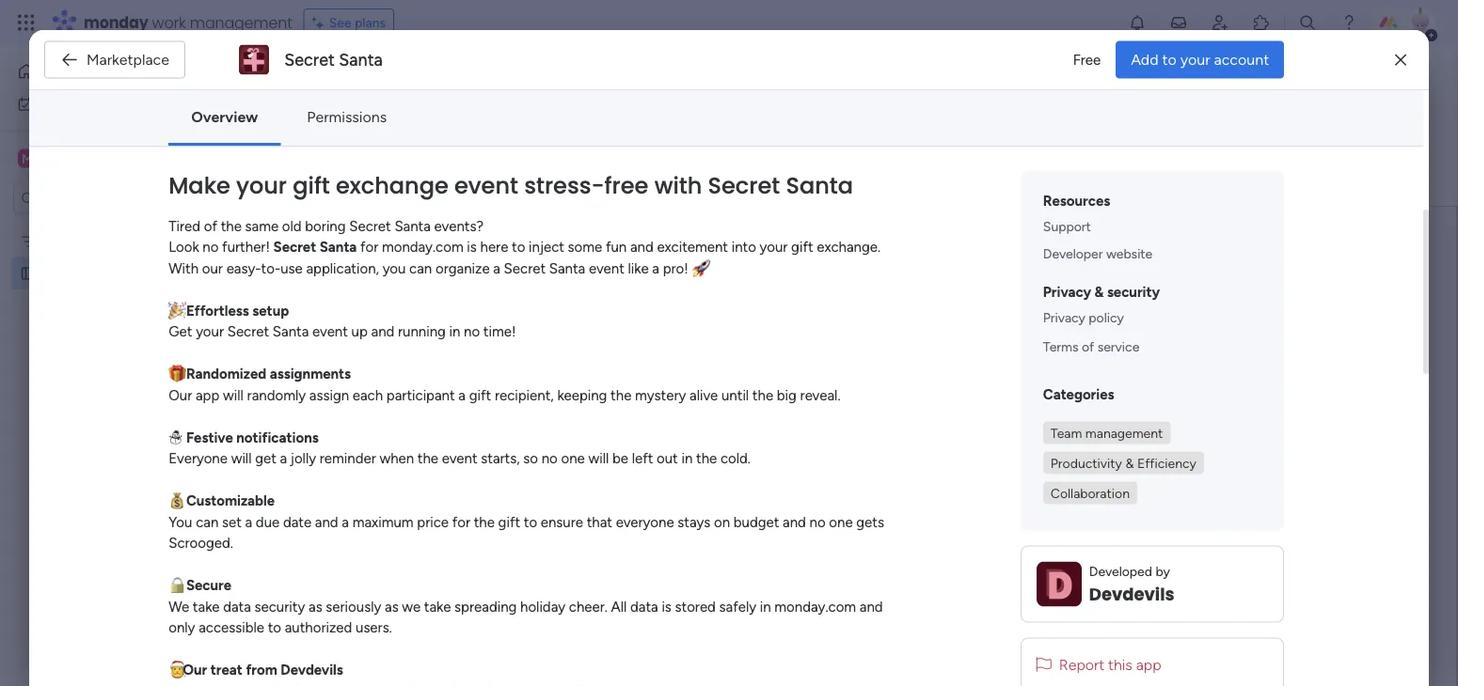 Task type: vqa. For each thing, say whether or not it's contained in the screenshot.


Task type: locate. For each thing, give the bounding box(es) containing it.
no left gets
[[810, 514, 826, 531]]

this right report on the right of the page
[[1109, 657, 1133, 675]]

1 vertical spatial &
[[1126, 456, 1134, 472]]

for inside the 💰 customizable you can set a due date and a maximum price for the gift to ensure that everyone stays on budget and no one gets scrooged.
[[452, 514, 470, 531]]

workspace selection element
[[18, 147, 157, 172]]

🔒
[[169, 578, 183, 595]]

1 vertical spatial well-
[[106, 266, 134, 282]]

in inside 🎉 effortless setup get your secret santa event up and running in no time!
[[449, 324, 461, 341]]

by right powered
[[440, 165, 457, 183]]

and right date
[[315, 514, 338, 531]]

1 vertical spatial privacy
[[1043, 310, 1086, 326]]

monday.com right safely on the bottom
[[775, 599, 856, 616]]

like
[[628, 260, 649, 277]]

the left cold.
[[696, 451, 717, 468]]

a inside 🎁 randomized assignments our app will randomly assign each participant a gift recipient, keeping the mystery alive until the big reveal.
[[459, 387, 466, 404]]

mystery
[[635, 387, 686, 404]]

0 vertical spatial employee well-being survey
[[286, 60, 703, 102]]

1 vertical spatial monday.com
[[775, 599, 856, 616]]

that right know
[[1051, 298, 1078, 315]]

look
[[169, 239, 199, 256]]

a down "here"
[[493, 260, 501, 277]]

0 horizontal spatial by
[[440, 165, 457, 183]]

event left starts,
[[442, 451, 478, 468]]

application,
[[306, 260, 379, 277]]

same
[[245, 218, 279, 235]]

permissions button
[[292, 98, 402, 135]]

home button
[[11, 56, 202, 87]]

event inside ☃️ festive notifications everyone will get a jolly reminder when the event starts, so no one will be left out in the cold.
[[442, 451, 478, 468]]

dapulse x slim image
[[1395, 48, 1407, 71]]

1 vertical spatial management
[[1086, 426, 1163, 442]]

your down inbox image
[[1181, 51, 1211, 69]]

as
[[309, 599, 322, 616], [385, 599, 399, 616]]

1 vertical spatial that
[[587, 514, 613, 531]]

1 horizontal spatial this
[[1109, 657, 1133, 675]]

2 take from the left
[[424, 599, 451, 616]]

form down participating
[[719, 316, 750, 334]]

no inside the 💰 customizable you can set a due date and a maximum price for the gift to ensure that everyone stays on budget and no one gets scrooged.
[[810, 514, 826, 531]]

1 vertical spatial devdevils
[[281, 663, 343, 680]]

out up question
[[644, 316, 666, 334]]

service
[[1098, 339, 1140, 355]]

0 vertical spatial this
[[794, 298, 818, 315]]

to inside the for monday.com is here to inject some fun and excitement into your gift exchange. with our easy-to-use application, you can organize a secret santa event like a pro! 🚀
[[512, 239, 525, 256]]

will down randomized
[[223, 387, 244, 404]]

0 vertical spatial app
[[196, 387, 220, 404]]

search everything image
[[1299, 13, 1317, 32]]

0 horizontal spatial is
[[467, 239, 477, 256]]

1 vertical spatial one
[[829, 514, 853, 531]]

devdevils down authorized at the bottom
[[281, 663, 343, 680]]

you inside the for monday.com is here to inject some fun and excitement into your gift exchange. with our easy-to-use application, you can organize a secret santa event like a pro! 🚀
[[383, 260, 406, 277]]

one left gets
[[829, 514, 853, 531]]

report this app link
[[1021, 639, 1284, 687]]

as up users.
[[385, 599, 399, 616]]

well-
[[439, 60, 514, 102], [106, 266, 134, 282]]

for up if
[[670, 316, 689, 334]]

want
[[723, 408, 761, 429]]

0 horizontal spatial form
[[319, 166, 348, 182]]

big
[[777, 387, 797, 404]]

0 vertical spatial with
[[169, 260, 199, 277]]

further!
[[222, 239, 270, 256]]

santa down setup
[[273, 324, 309, 341]]

your inside with these result, we hope to have a better pulse on wellness at our organization and bring your relevant programming to better support you.
[[749, 392, 779, 410]]

0 vertical spatial one
[[561, 451, 585, 468]]

2 privacy from the top
[[1043, 310, 1086, 326]]

1 horizontal spatial with
[[597, 373, 629, 391]]

powered
[[378, 165, 437, 183]]

santa inside the for monday.com is here to inject some fun and excitement into your gift exchange. with our easy-to-use application, you can organize a secret santa event like a pro! 🚀
[[549, 260, 586, 277]]

0 horizontal spatial data
[[223, 599, 251, 616]]

your right using
[[794, 316, 823, 334]]

&
[[1095, 284, 1104, 301], [1126, 456, 1134, 472]]

and right budget
[[783, 514, 806, 531]]

santa inside 🎉 effortless setup get your secret santa event up and running in no time!
[[273, 324, 309, 341]]

1 vertical spatial is
[[662, 599, 672, 616]]

invite
[[1334, 73, 1367, 89]]

with down look
[[169, 260, 199, 277]]

your down effortless at the top of page
[[196, 324, 224, 341]]

1 vertical spatial of
[[1082, 339, 1095, 355]]

Search in workspace field
[[40, 188, 157, 210]]

efficiency
[[1138, 456, 1197, 472]]

budget
[[734, 514, 779, 531]]

will inside 🎁 randomized assignments our app will randomly assign each participant a gift recipient, keeping the mystery alive until the big reveal.
[[223, 387, 244, 404]]

can up first
[[597, 316, 621, 334]]

our left easy-
[[202, 260, 223, 277]]

our inside with these result, we hope to have a better pulse on wellness at our organization and bring your relevant programming to better support you.
[[1025, 373, 1047, 391]]

gift left ensure
[[498, 514, 520, 531]]

application logo image
[[239, 45, 269, 75]]

1 horizontal spatial can
[[409, 260, 432, 277]]

excitement
[[657, 239, 728, 256]]

is
[[467, 239, 477, 256], [662, 599, 672, 616]]

due
[[256, 514, 280, 531]]

security inside 🔒 secure we take data security as seriously as we take spreading holiday cheer. all data is stored safely in monday.com and only accessible to authorized users.
[[255, 599, 305, 616]]

this inside report this app link
[[1109, 657, 1133, 675]]

you inside group
[[691, 408, 719, 429]]

0 horizontal spatial better
[[843, 373, 884, 391]]

you
[[383, 260, 406, 277], [640, 298, 665, 315], [1081, 298, 1106, 315], [701, 335, 726, 353], [691, 408, 719, 429]]

add to favorites image
[[748, 71, 767, 90]]

0 horizontal spatial this
[[794, 298, 818, 315]]

that inside thank you for participating in this employee wellbeing survey! know that you can fill out for the form using your name or simply write 'anonymous' for the first question if you prefer.
[[1051, 298, 1078, 315]]

your right into on the right
[[760, 239, 788, 256]]

that inside the 💰 customizable you can set a due date and a maximum price for the gift to ensure that everyone stays on budget and no one gets scrooged.
[[587, 514, 613, 531]]

1 take from the left
[[193, 599, 220, 616]]

first
[[597, 335, 623, 353]]

make your gift exchange event stress-free with secret santa
[[169, 170, 853, 202]]

participant
[[387, 387, 455, 404]]

submit
[[824, 600, 872, 618]]

make
[[169, 170, 230, 202]]

in right running
[[449, 324, 461, 341]]

1 horizontal spatial we
[[717, 373, 737, 391]]

1 vertical spatial we
[[402, 599, 421, 616]]

cheer.
[[569, 599, 608, 616]]

0 horizontal spatial well-
[[106, 266, 134, 282]]

for up terms
[[1057, 316, 1076, 334]]

1 vertical spatial this
[[1109, 657, 1133, 675]]

productivity
[[1051, 456, 1123, 472]]

form
[[374, 116, 404, 132]]

management up productivity & efficiency
[[1086, 426, 1163, 442]]

security inside privacy & security privacy policy
[[1107, 284, 1160, 301]]

is left "here"
[[467, 239, 477, 256]]

website
[[1107, 246, 1153, 262]]

account
[[1214, 51, 1270, 69]]

we
[[717, 373, 737, 391], [402, 599, 421, 616]]

🎁
[[169, 366, 183, 383]]

2 horizontal spatial can
[[597, 316, 621, 334]]

help image
[[1340, 13, 1359, 32]]

out right left
[[657, 451, 678, 468]]

main
[[43, 150, 76, 167]]

2 vertical spatial can
[[196, 514, 219, 531]]

marketplace button
[[44, 41, 185, 79]]

support
[[1043, 219, 1091, 235]]

can left organize
[[409, 260, 432, 277]]

0 vertical spatial &
[[1095, 284, 1104, 301]]

take down secure
[[193, 599, 220, 616]]

prefer.
[[730, 335, 773, 353]]

event inside 🎉 effortless setup get your secret santa event up and running in no time!
[[312, 324, 348, 341]]

your inside 🎉 effortless setup get your secret santa event up and running in no time!
[[196, 324, 224, 341]]

1 vertical spatial with
[[597, 373, 629, 391]]

wellbeing
[[891, 298, 954, 315]]

we up bring
[[717, 373, 737, 391]]

board
[[73, 234, 108, 250]]

to right add
[[1163, 51, 1177, 69]]

2 data from the left
[[630, 599, 658, 616]]

a right participant
[[459, 387, 466, 404]]

have
[[797, 373, 828, 391]]

app
[[196, 387, 220, 404], [1136, 657, 1162, 675]]

can inside the for monday.com is here to inject some fun and excitement into your gift exchange. with our easy-to-use application, you can organize a secret santa event like a pro! 🚀
[[409, 260, 432, 277]]

you.
[[1051, 392, 1079, 410]]

the right price
[[474, 514, 495, 531]]

that right ensure
[[587, 514, 613, 531]]

0 vertical spatial security
[[1107, 284, 1160, 301]]

a right have
[[832, 373, 839, 391]]

to right "here"
[[512, 239, 525, 256]]

activity
[[1210, 73, 1256, 89]]

privacy up terms
[[1043, 310, 1086, 326]]

our right at
[[1025, 373, 1047, 391]]

keeping
[[557, 387, 607, 404]]

0 horizontal spatial monday.com
[[382, 239, 464, 256]]

up
[[352, 324, 368, 341]]

customizable
[[186, 493, 275, 510]]

secret down setup
[[227, 324, 269, 341]]

productivity & efficiency button
[[1043, 452, 1204, 475]]

team management
[[1051, 426, 1163, 442]]

0 horizontal spatial of
[[204, 218, 217, 235]]

secret inside the for monday.com is here to inject some fun and excitement into your gift exchange. with our easy-to-use application, you can organize a secret santa event like a pro! 🚀
[[504, 260, 546, 277]]

1 horizontal spatial security
[[1107, 284, 1160, 301]]

will left be
[[589, 451, 609, 468]]

the up terms of service
[[1080, 316, 1102, 334]]

☃️
[[169, 430, 183, 447]]

management inside dropdown button
[[1086, 426, 1163, 442]]

app right report on the right of the page
[[1136, 657, 1162, 675]]

and right up
[[371, 324, 395, 341]]

1 vertical spatial on
[[714, 514, 730, 531]]

can inside thank you for participating in this employee wellbeing survey! know that you can fill out for the form using your name or simply write 'anonymous' for the first question if you prefer.
[[597, 316, 621, 334]]

invite members image
[[1211, 13, 1230, 32]]

0 horizontal spatial can
[[196, 514, 219, 531]]

0 horizontal spatial one
[[561, 451, 585, 468]]

1 horizontal spatial monday.com
[[775, 599, 856, 616]]

management
[[190, 12, 292, 33], [1086, 426, 1163, 442]]

1 horizontal spatial as
[[385, 599, 399, 616]]

for up the application,
[[360, 239, 378, 256]]

when
[[380, 451, 414, 468]]

on inside the 💰 customizable you can set a due date and a maximum price for the gift to ensure that everyone stays on budget and no one gets scrooged.
[[714, 514, 730, 531]]

no inside 🎉 effortless setup get your secret santa event up and running in no time!
[[464, 324, 480, 341]]

0 vertical spatial is
[[467, 239, 477, 256]]

0 vertical spatial we
[[717, 373, 737, 391]]

1 vertical spatial form
[[719, 316, 750, 334]]

fun
[[606, 239, 627, 256]]

to inside button
[[1163, 51, 1177, 69]]

2 horizontal spatial employee
[[597, 253, 746, 295]]

option
[[0, 225, 240, 229]]

1 horizontal spatial &
[[1126, 456, 1134, 472]]

0 horizontal spatial as
[[309, 599, 322, 616]]

list box
[[0, 222, 240, 544]]

data up accessible
[[223, 599, 251, 616]]

0 horizontal spatial we
[[402, 599, 421, 616]]

devdevils down developed
[[1089, 583, 1175, 607]]

1 horizontal spatial that
[[1051, 298, 1078, 315]]

to left ensure
[[524, 514, 537, 531]]

1 horizontal spatial form
[[719, 316, 750, 334]]

safely
[[719, 599, 757, 616]]

1 vertical spatial can
[[597, 316, 621, 334]]

add
[[1131, 51, 1159, 69]]

a inside with these result, we hope to have a better pulse on wellness at our organization and bring your relevant programming to better support you.
[[832, 373, 839, 391]]

powered by
[[378, 165, 457, 183]]

1 vertical spatial our
[[1025, 373, 1047, 391]]

simply
[[885, 316, 927, 334]]

& left efficiency
[[1126, 456, 1134, 472]]

14. anything you want to add?
[[596, 408, 823, 429]]

better down wellness
[[951, 392, 992, 410]]

1 vertical spatial by
[[1156, 564, 1170, 580]]

0 horizontal spatial with
[[169, 260, 199, 277]]

a inside ☃️ festive notifications everyone will get a jolly reminder when the event starts, so no one will be left out in the cold.
[[280, 451, 287, 468]]

0 vertical spatial out
[[644, 316, 666, 334]]

old
[[282, 218, 302, 235]]

effortless
[[186, 303, 249, 320]]

your down hope
[[749, 392, 779, 410]]

no left time!
[[464, 324, 480, 341]]

and inside the for monday.com is here to inject some fun and excitement into your gift exchange. with our easy-to-use application, you can organize a secret santa event like a pro! 🚀
[[630, 239, 654, 256]]

as up authorized at the bottom
[[309, 599, 322, 616]]

by for powered by
[[440, 165, 457, 183]]

organization
[[597, 392, 679, 410]]

show board description image
[[716, 72, 739, 90]]

0 horizontal spatial take
[[193, 599, 220, 616]]

1 horizontal spatial devdevils
[[1089, 583, 1175, 607]]

0 vertical spatial that
[[1051, 298, 1078, 315]]

event left up
[[312, 324, 348, 341]]

security up authorized at the bottom
[[255, 599, 305, 616]]

employee inside form form
[[597, 253, 746, 295]]

on right stays
[[714, 514, 730, 531]]

gift inside 🎁 randomized assignments our app will randomly assign each participant a gift recipient, keeping the mystery alive until the big reveal.
[[469, 387, 491, 404]]

0 vertical spatial being
[[514, 60, 598, 102]]

0 horizontal spatial &
[[1095, 284, 1104, 301]]

price
[[417, 514, 449, 531]]

to down big at the bottom
[[765, 408, 780, 429]]

to left have
[[778, 373, 793, 391]]

can up scrooged. at the bottom
[[196, 514, 219, 531]]

your inside the for monday.com is here to inject some fun and excitement into your gift exchange. with our easy-to-use application, you can organize a secret santa event like a pro! 🚀
[[760, 239, 788, 256]]

1 horizontal spatial on
[[927, 373, 944, 391]]

0 horizontal spatial security
[[255, 599, 305, 616]]

see plans button
[[304, 8, 394, 37]]

0 vertical spatial well-
[[439, 60, 514, 102]]

santa
[[339, 49, 383, 70], [786, 170, 853, 202], [395, 218, 431, 235], [320, 239, 357, 256], [549, 260, 586, 277], [273, 324, 309, 341]]

secret inside 🎉 effortless setup get your secret santa event up and running in no time!
[[227, 324, 269, 341]]

14. Anything you want to add? text field
[[596, 443, 1100, 562]]

bring
[[712, 392, 746, 410]]

this down employee wellbeing survey
[[794, 298, 818, 315]]

0 vertical spatial survey
[[605, 60, 703, 102]]

in up using
[[779, 298, 790, 315]]

in inside 🔒 secure we take data security as seriously as we take spreading holiday cheer. all data is stored safely in monday.com and only accessible to authorized users.
[[760, 599, 771, 616]]

event down the fun
[[589, 260, 625, 277]]

for right price
[[452, 514, 470, 531]]

security up policy
[[1107, 284, 1160, 301]]

gift left recipient, in the left bottom of the page
[[469, 387, 491, 404]]

management up application logo at the top of page
[[190, 12, 292, 33]]

0 horizontal spatial that
[[587, 514, 613, 531]]

with up organization
[[597, 373, 629, 391]]

gift up boring
[[293, 170, 330, 202]]

1 vertical spatial out
[[657, 451, 678, 468]]

🚀
[[692, 260, 706, 277]]

add to your account
[[1131, 51, 1270, 69]]

you right thank
[[640, 298, 665, 315]]

of right terms
[[1082, 339, 1095, 355]]

and down result,
[[683, 392, 708, 410]]

1 horizontal spatial our
[[1025, 373, 1047, 391]]

0 horizontal spatial employee
[[44, 266, 103, 282]]

a right get
[[280, 451, 287, 468]]

survey left show board description icon on the top
[[605, 60, 703, 102]]

0 vertical spatial monday.com
[[382, 239, 464, 256]]

you right if
[[701, 335, 726, 353]]

your inside button
[[1181, 51, 1211, 69]]

1 horizontal spatial of
[[1082, 339, 1095, 355]]

by right developed
[[1156, 564, 1170, 580]]

support
[[995, 392, 1048, 410]]

0 vertical spatial our
[[202, 260, 223, 277]]

thank
[[597, 298, 636, 315]]

for down pro!
[[668, 298, 687, 315]]

secret up into on the right
[[708, 170, 780, 202]]

in inside thank you for participating in this employee wellbeing survey! know that you can fill out for the form using your name or simply write 'anonymous' for the first question if you prefer.
[[779, 298, 790, 315]]

privacy & security privacy policy
[[1043, 284, 1160, 326]]

ruby anderson image
[[1406, 8, 1436, 38]]

& up policy
[[1095, 284, 1104, 301]]

monday.com down events?
[[382, 239, 464, 256]]

1 vertical spatial security
[[255, 599, 305, 616]]

1 vertical spatial survey
[[171, 266, 209, 282]]

0 horizontal spatial app
[[196, 387, 220, 404]]

0 vertical spatial form
[[319, 166, 348, 182]]

gift inside the 💰 customizable you can set a due date and a maximum price for the gift to ensure that everyone stays on budget and no one gets scrooged.
[[498, 514, 520, 531]]

by for developed by devdevils
[[1156, 564, 1170, 580]]

event
[[454, 170, 518, 202], [589, 260, 625, 277], [312, 324, 348, 341], [442, 451, 478, 468]]

of for the
[[204, 218, 217, 235]]

0 horizontal spatial on
[[714, 514, 730, 531]]

0 vertical spatial management
[[190, 12, 292, 33]]

0 vertical spatial can
[[409, 260, 432, 277]]

take left the spreading
[[424, 599, 451, 616]]

secret down inject
[[504, 260, 546, 277]]

one inside ☃️ festive notifications everyone will get a jolly reminder when the event starts, so no one will be left out in the cold.
[[561, 451, 585, 468]]

randomized
[[186, 366, 266, 383]]

0 vertical spatial on
[[927, 373, 944, 391]]

main workspace
[[43, 150, 154, 167]]

0 vertical spatial devdevils
[[1089, 583, 1175, 607]]

1 vertical spatial being
[[134, 266, 167, 282]]

1 as from the left
[[309, 599, 322, 616]]

0 horizontal spatial employee well-being survey
[[44, 266, 209, 282]]

1 horizontal spatial management
[[1086, 426, 1163, 442]]

1 horizontal spatial by
[[1156, 564, 1170, 580]]

with inside with these result, we hope to have a better pulse on wellness at our organization and bring your relevant programming to better support you.
[[597, 373, 629, 391]]

0 horizontal spatial management
[[190, 12, 292, 33]]

and down gets
[[860, 599, 883, 616]]

& inside popup button
[[1126, 456, 1134, 472]]

1 horizontal spatial data
[[630, 599, 658, 616]]

to inside 🔒 secure we take data security as seriously as we take spreading holiday cheer. all data is stored safely in monday.com and only accessible to authorized users.
[[268, 620, 281, 637]]

1 horizontal spatial is
[[662, 599, 672, 616]]

by inside developed by devdevils
[[1156, 564, 1170, 580]]

out inside thank you for participating in this employee wellbeing survey! know that you can fill out for the form using your name or simply write 'anonymous' for the first question if you prefer.
[[644, 316, 666, 334]]

this inside thank you for participating in this employee wellbeing survey! know that you can fill out for the form using your name or simply write 'anonymous' for the first question if you prefer.
[[794, 298, 818, 315]]

can inside the 💰 customizable you can set a due date and a maximum price for the gift to ensure that everyone stays on budget and no one gets scrooged.
[[196, 514, 219, 531]]

1 vertical spatial better
[[951, 392, 992, 410]]

1 horizontal spatial app
[[1136, 657, 1162, 675]]

secret santa
[[284, 49, 383, 70]]

1 horizontal spatial one
[[829, 514, 853, 531]]

1 horizontal spatial take
[[424, 599, 451, 616]]

& inside privacy & security privacy policy
[[1095, 284, 1104, 301]]

0 vertical spatial by
[[440, 165, 457, 183]]

gift
[[293, 170, 330, 202], [791, 239, 814, 256], [469, 387, 491, 404], [498, 514, 520, 531]]

inbox image
[[1170, 13, 1188, 32]]

to-
[[261, 260, 281, 277]]

free
[[1073, 51, 1101, 68]]

the up further!
[[221, 218, 242, 235]]



Task type: describe. For each thing, give the bounding box(es) containing it.
💰
[[169, 493, 183, 510]]

monday.com inside the for monday.com is here to inject some fun and excitement into your gift exchange. with our easy-to-use application, you can organize a secret santa event like a pro! 🚀
[[382, 239, 464, 256]]

notifications image
[[1128, 13, 1147, 32]]

Employee well-being survey field
[[281, 60, 708, 102]]

on inside with these result, we hope to have a better pulse on wellness at our organization and bring your relevant programming to better support you.
[[927, 373, 944, 391]]

these
[[632, 373, 670, 391]]

the up if
[[693, 316, 715, 334]]

our
[[169, 387, 192, 404]]

santa down "exchange"
[[395, 218, 431, 235]]

the inside the 💰 customizable you can set a due date and a maximum price for the gift to ensure that everyone stays on budget and no one gets scrooged.
[[474, 514, 495, 531]]

wellbeing
[[754, 253, 906, 295]]

stays
[[678, 514, 711, 531]]

out inside ☃️ festive notifications everyone will get a jolly reminder when the event starts, so no one will be left out in the cold.
[[657, 451, 678, 468]]

developer website link
[[1043, 245, 1262, 262]]

🎅our
[[169, 663, 207, 680]]

your inside thank you for participating in this employee wellbeing survey! know that you can fill out for the form using your name or simply write 'anonymous' for the first question if you prefer.
[[794, 316, 823, 334]]

anything
[[619, 408, 687, 429]]

date
[[283, 514, 312, 531]]

stress-
[[524, 170, 605, 202]]

exchange
[[336, 170, 449, 202]]

in inside ☃️ festive notifications everyone will get a jolly reminder when the event starts, so no one will be left out in the cold.
[[682, 451, 693, 468]]

scrooged.
[[169, 536, 233, 553]]

the left big at the bottom
[[753, 387, 774, 404]]

santa down 'see plans'
[[339, 49, 383, 70]]

list box containing first board
[[0, 222, 240, 544]]

14.
[[596, 408, 615, 429]]

0 horizontal spatial survey
[[171, 266, 209, 282]]

devdevils logo image
[[1037, 562, 1082, 608]]

treat
[[211, 663, 243, 680]]

festive
[[186, 430, 233, 447]]

1 horizontal spatial employee
[[286, 60, 432, 102]]

the right when
[[418, 451, 439, 468]]

productivity & efficiency
[[1051, 456, 1197, 472]]

workforms logo image
[[465, 159, 571, 189]]

maximum
[[353, 514, 414, 531]]

our inside the for monday.com is here to inject some fun and excitement into your gift exchange. with our easy-to-use application, you can organize a secret santa event like a pro! 🚀
[[202, 260, 223, 277]]

1 horizontal spatial survey
[[605, 60, 703, 102]]

and inside with these result, we hope to have a better pulse on wellness at our organization and bring your relevant programming to better support you.
[[683, 392, 708, 410]]

relevant
[[783, 392, 836, 410]]

form inside button
[[319, 166, 348, 182]]

we inside with these result, we hope to have a better pulse on wellness at our organization and bring your relevant programming to better support you.
[[717, 373, 737, 391]]

add?
[[784, 408, 823, 429]]

survey!
[[958, 298, 1006, 315]]

developer
[[1043, 246, 1103, 262]]

plans
[[355, 15, 386, 31]]

get
[[169, 324, 192, 341]]

edit form
[[293, 166, 348, 182]]

we inside 🔒 secure we take data security as seriously as we take spreading holiday cheer. all data is stored safely in monday.com and only accessible to authorized users.
[[402, 599, 421, 616]]

1 horizontal spatial being
[[514, 60, 598, 102]]

seriously
[[326, 599, 381, 616]]

0 horizontal spatial devdevils
[[281, 663, 343, 680]]

1 vertical spatial employee well-being survey
[[44, 266, 209, 282]]

the up 14.
[[611, 387, 632, 404]]

at
[[1008, 373, 1021, 391]]

monday work management
[[84, 12, 292, 33]]

use
[[281, 260, 303, 277]]

set
[[222, 514, 242, 531]]

table button
[[285, 109, 359, 139]]

participating
[[691, 298, 775, 315]]

form inside thank you for participating in this employee wellbeing survey! know that you can fill out for the form using your name or simply write 'anonymous' for the first question if you prefer.
[[719, 316, 750, 334]]

santa up exchange.
[[786, 170, 853, 202]]

/
[[1370, 73, 1375, 89]]

14. anything you want to add? group
[[596, 394, 1100, 590]]

report this app
[[1059, 657, 1162, 675]]

collapse board header image
[[1410, 117, 1426, 132]]

permissions
[[307, 108, 387, 126]]

from
[[246, 663, 277, 680]]

2 as from the left
[[385, 599, 399, 616]]

team
[[1051, 426, 1082, 442]]

💰 customizable you can set a due date and a maximum price for the gift to ensure that everyone stays on budget and no one gets scrooged.
[[169, 493, 884, 553]]

terms
[[1043, 339, 1079, 355]]

is inside 🔒 secure we take data security as seriously as we take spreading holiday cheer. all data is stored safely in monday.com and only accessible to authorized users.
[[662, 599, 672, 616]]

workspace image
[[18, 148, 37, 169]]

tired
[[169, 218, 200, 235]]

form form
[[249, 207, 1457, 687]]

one inside the 💰 customizable you can set a due date and a maximum price for the gift to ensure that everyone stays on budget and no one gets scrooged.
[[829, 514, 853, 531]]

submit button
[[809, 590, 888, 628]]

gets
[[857, 514, 884, 531]]

& for productivity
[[1126, 456, 1134, 472]]

app inside 🎁 randomized assignments our app will randomly assign each participant a gift recipient, keeping the mystery alive until the big reveal.
[[196, 387, 220, 404]]

everyone
[[616, 514, 674, 531]]

or
[[867, 316, 881, 334]]

a right like
[[652, 260, 660, 277]]

employee inside list box
[[44, 266, 103, 282]]

all
[[611, 599, 627, 616]]

with inside the for monday.com is here to inject some fun and excitement into your gift exchange. with our easy-to-use application, you can organize a secret santa event like a pro! 🚀
[[169, 260, 199, 277]]

resources
[[1043, 193, 1111, 210]]

notifications
[[236, 430, 319, 447]]

🎉
[[169, 303, 183, 320]]

is inside the for monday.com is here to inject some fun and excitement into your gift exchange. with our easy-to-use application, you can organize a secret santa event like a pro! 🚀
[[467, 239, 477, 256]]

and inside 🔒 secure we take data security as seriously as we take spreading holiday cheer. all data is stored safely in monday.com and only accessible to authorized users.
[[860, 599, 883, 616]]

secret down see
[[284, 49, 335, 70]]

reminder
[[320, 451, 376, 468]]

using
[[754, 316, 790, 334]]

santa up the application,
[[320, 239, 357, 256]]

a left maximum
[[342, 514, 349, 531]]

resources support
[[1043, 193, 1111, 235]]

into
[[732, 239, 756, 256]]

monday.com inside 🔒 secure we take data security as seriously as we take spreading holiday cheer. all data is stored safely in monday.com and only accessible to authorized users.
[[775, 599, 856, 616]]

if
[[689, 335, 697, 353]]

marketplace report app image
[[1037, 658, 1052, 674]]

programming
[[839, 392, 929, 410]]

1 privacy from the top
[[1043, 284, 1092, 301]]

a right the set
[[245, 514, 252, 531]]

collaboration button
[[1043, 482, 1138, 505]]

1 horizontal spatial better
[[951, 392, 992, 410]]

secret down old
[[273, 239, 316, 256]]

🔒 secure we take data security as seriously as we take spreading holiday cheer. all data is stored safely in monday.com and only accessible to authorized users.
[[169, 578, 883, 637]]

public board image
[[20, 265, 38, 283]]

events?
[[434, 218, 484, 235]]

employee
[[822, 298, 887, 315]]

no right look
[[203, 239, 219, 256]]

wellness
[[948, 373, 1004, 391]]

and inside 🎉 effortless setup get your secret santa event up and running in no time!
[[371, 324, 395, 341]]

hope
[[741, 373, 775, 391]]

you up terms of service
[[1081, 298, 1106, 315]]

well- inside list box
[[106, 266, 134, 282]]

will left get
[[231, 451, 252, 468]]

see
[[329, 15, 352, 31]]

until
[[722, 387, 749, 404]]

stored
[[675, 599, 716, 616]]

developed by devdevils
[[1089, 564, 1175, 607]]

assign
[[309, 387, 349, 404]]

jolly
[[291, 451, 316, 468]]

1 data from the left
[[223, 599, 251, 616]]

secret right boring
[[349, 218, 391, 235]]

1
[[1379, 73, 1384, 89]]

authorized
[[285, 620, 352, 637]]

1 horizontal spatial employee well-being survey
[[286, 60, 703, 102]]

0 horizontal spatial being
[[134, 266, 167, 282]]

table
[[314, 116, 345, 132]]

pulse
[[888, 373, 923, 391]]

apps image
[[1252, 13, 1271, 32]]

pro!
[[663, 260, 689, 277]]

& for privacy
[[1095, 284, 1104, 301]]

tired of the same old boring secret santa events?
[[169, 218, 484, 235]]

no inside ☃️ festive notifications everyone will get a jolly reminder when the event starts, so no one will be left out in the cold.
[[542, 451, 558, 468]]

event inside the for monday.com is here to inject some fun and excitement into your gift exchange. with our easy-to-use application, you can organize a secret santa event like a pro! 🚀
[[589, 260, 625, 277]]

to inside group
[[765, 408, 780, 429]]

invite / 1
[[1334, 73, 1384, 89]]

reveal.
[[800, 387, 841, 404]]

gift inside the for monday.com is here to inject some fun and excitement into your gift exchange. with our easy-to-use application, you can organize a secret santa event like a pro! 🚀
[[791, 239, 814, 256]]

to right programming in the right bottom of the page
[[933, 392, 947, 410]]

ensure
[[541, 514, 583, 531]]

setup
[[252, 303, 289, 320]]

for inside the for monday.com is here to inject some fun and excitement into your gift exchange. with our easy-to-use application, you can organize a secret santa event like a pro! 🚀
[[360, 239, 378, 256]]

of for service
[[1082, 339, 1095, 355]]

your up same
[[236, 170, 287, 202]]

holiday
[[520, 599, 566, 616]]

1 vertical spatial app
[[1136, 657, 1162, 675]]

each
[[353, 387, 383, 404]]

for monday.com is here to inject some fun and excitement into your gift exchange. with our easy-to-use application, you can organize a secret santa event like a pro! 🚀
[[169, 239, 881, 277]]

select product image
[[17, 13, 36, 32]]

my work image
[[17, 96, 34, 112]]

1 horizontal spatial well-
[[439, 60, 514, 102]]

users.
[[356, 620, 392, 637]]

invite / 1 button
[[1299, 66, 1393, 96]]

event up events?
[[454, 170, 518, 202]]

to inside the 💰 customizable you can set a due date and a maximum price for the gift to ensure that everyone stays on budget and no one gets scrooged.
[[524, 514, 537, 531]]



